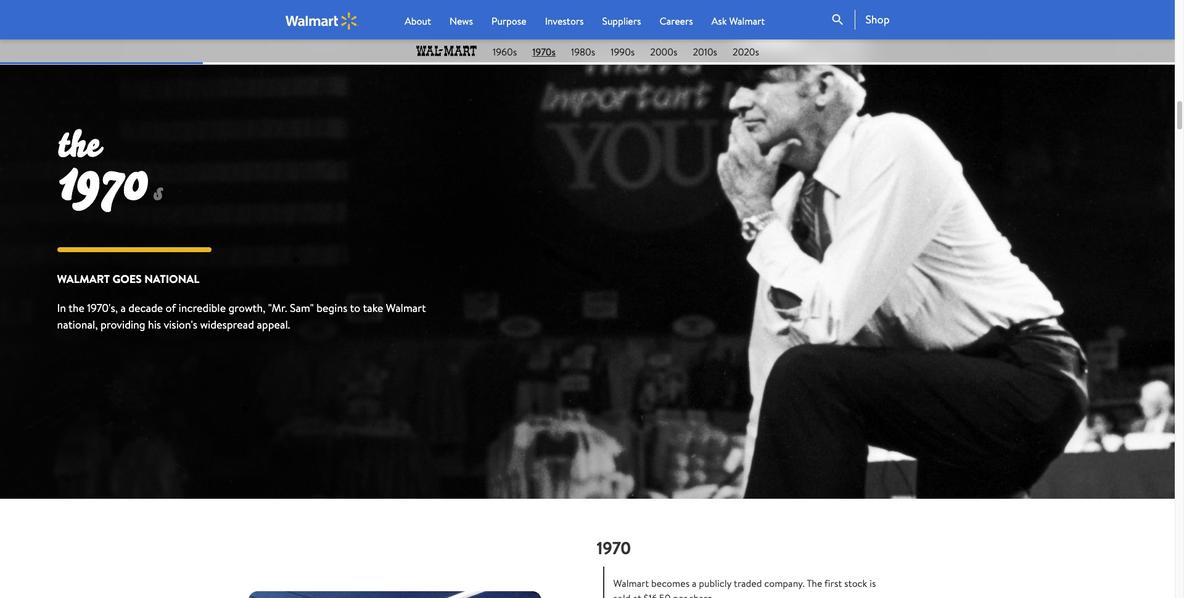 Task type: vqa. For each thing, say whether or not it's contained in the screenshot.
second & from left
no



Task type: describe. For each thing, give the bounding box(es) containing it.
sam"
[[290, 300, 314, 316]]

2020s link
[[733, 45, 759, 59]]

2020s
[[733, 45, 759, 59]]

sold
[[614, 591, 631, 598]]

news button
[[450, 14, 473, 28]]

2010s link
[[693, 45, 718, 59]]

take
[[363, 300, 383, 316]]

the inside in the 1970's, a decade of incredible growth, "mr. sam" begins to take walmart national, providing      his vision's widespread appeal.
[[68, 300, 84, 316]]

growth,
[[229, 300, 266, 316]]

2000s
[[650, 45, 678, 59]]

careers link
[[660, 14, 693, 28]]

per
[[673, 591, 687, 598]]

1970s link
[[533, 45, 556, 59]]

careers
[[660, 14, 693, 28]]

1960s
[[493, 45, 517, 59]]

1960s link
[[493, 45, 517, 59]]

about
[[405, 14, 431, 28]]

investors
[[545, 14, 584, 28]]

ask walmart link
[[712, 14, 765, 28]]

news
[[450, 14, 473, 28]]

investors button
[[545, 14, 584, 28]]

at
[[633, 591, 642, 598]]

home image
[[285, 12, 359, 29]]

becomes
[[651, 577, 690, 590]]

back to top element
[[416, 46, 478, 58]]

to
[[350, 300, 361, 316]]

purpose button
[[492, 14, 527, 28]]

search
[[831, 12, 845, 27]]

first
[[825, 577, 842, 590]]

shop
[[866, 12, 890, 27]]

1970s
[[533, 45, 556, 59]]

ask
[[712, 14, 727, 28]]

a inside walmart becomes a publicly traded company. the first stock is sold at $16.50 per share.
[[692, 577, 697, 590]]

0 vertical spatial the
[[57, 114, 100, 174]]

in the 1970's, a decade of incredible growth, "mr. sam" begins to take walmart national, providing      his vision's widespread appeal.
[[57, 300, 426, 332]]

national
[[145, 271, 200, 287]]

vision's
[[164, 317, 197, 332]]

company.
[[765, 577, 805, 590]]

ask walmart
[[712, 14, 765, 28]]

providing
[[100, 317, 145, 332]]

the
[[807, 577, 823, 590]]



Task type: locate. For each thing, give the bounding box(es) containing it.
begins
[[317, 300, 348, 316]]

s
[[154, 172, 163, 211]]

2000s link
[[650, 45, 678, 59]]

traded
[[734, 577, 762, 590]]

2010s
[[693, 45, 718, 59]]

in
[[57, 300, 66, 316]]

walmart becomes a publicly traded company. the first stock is sold at $16.50 per share.
[[614, 577, 876, 598]]

1970 s
[[57, 129, 163, 229]]

walmart
[[729, 14, 765, 28], [57, 271, 110, 287], [386, 300, 426, 316], [614, 577, 649, 590]]

decade
[[128, 300, 163, 316]]

1970 up sold
[[597, 536, 631, 560]]

"mr.
[[268, 300, 287, 316]]

walmart up at
[[614, 577, 649, 590]]

incredible
[[179, 300, 226, 316]]

1970's,
[[87, 300, 118, 316]]

1980s
[[571, 45, 596, 59]]

walmart right take
[[386, 300, 426, 316]]

about button
[[405, 14, 431, 28]]

0 horizontal spatial 1970
[[57, 129, 148, 229]]

widespread
[[200, 317, 254, 332]]

is
[[870, 577, 876, 590]]

purpose
[[492, 14, 527, 28]]

a up share. at the right of page
[[692, 577, 697, 590]]

1970 for 1970
[[597, 536, 631, 560]]

his
[[148, 317, 161, 332]]

1 vertical spatial 1970
[[597, 536, 631, 560]]

a inside in the 1970's, a decade of incredible growth, "mr. sam" begins to take walmart national, providing      his vision's widespread appeal.
[[121, 300, 126, 316]]

a
[[121, 300, 126, 316], [692, 577, 697, 590]]

1990s link
[[611, 45, 635, 59]]

suppliers button
[[602, 14, 641, 28]]

1990s
[[611, 45, 635, 59]]

walmart inside in the 1970's, a decade of incredible growth, "mr. sam" begins to take walmart national, providing      his vision's widespread appeal.
[[386, 300, 426, 316]]

suppliers
[[602, 14, 641, 28]]

1 horizontal spatial a
[[692, 577, 697, 590]]

$16.50
[[644, 591, 671, 598]]

0 vertical spatial 1970
[[57, 129, 148, 229]]

the
[[57, 114, 100, 174], [68, 300, 84, 316]]

1 vertical spatial the
[[68, 300, 84, 316]]

0 horizontal spatial a
[[121, 300, 126, 316]]

0 vertical spatial a
[[121, 300, 126, 316]]

1970 for 1970 s
[[57, 129, 148, 229]]

appeal.
[[257, 317, 290, 332]]

1970 left s
[[57, 129, 148, 229]]

of
[[166, 300, 176, 316]]

publicly
[[699, 577, 732, 590]]

goes
[[113, 271, 142, 287]]

share.
[[690, 591, 715, 598]]

walmart up 1970's,
[[57, 271, 110, 287]]

1 horizontal spatial 1970
[[597, 536, 631, 560]]

1980s link
[[571, 45, 596, 59]]

walmart right ask
[[729, 14, 765, 28]]

walmart inside walmart becomes a publicly traded company. the first stock is sold at $16.50 per share.
[[614, 577, 649, 590]]

1 vertical spatial a
[[692, 577, 697, 590]]

walmart goes national
[[57, 271, 200, 287]]

national,
[[57, 317, 98, 332]]

stock
[[845, 577, 868, 590]]

shop link
[[855, 10, 890, 30]]

a up the providing
[[121, 300, 126, 316]]

1970
[[57, 129, 148, 229], [597, 536, 631, 560]]



